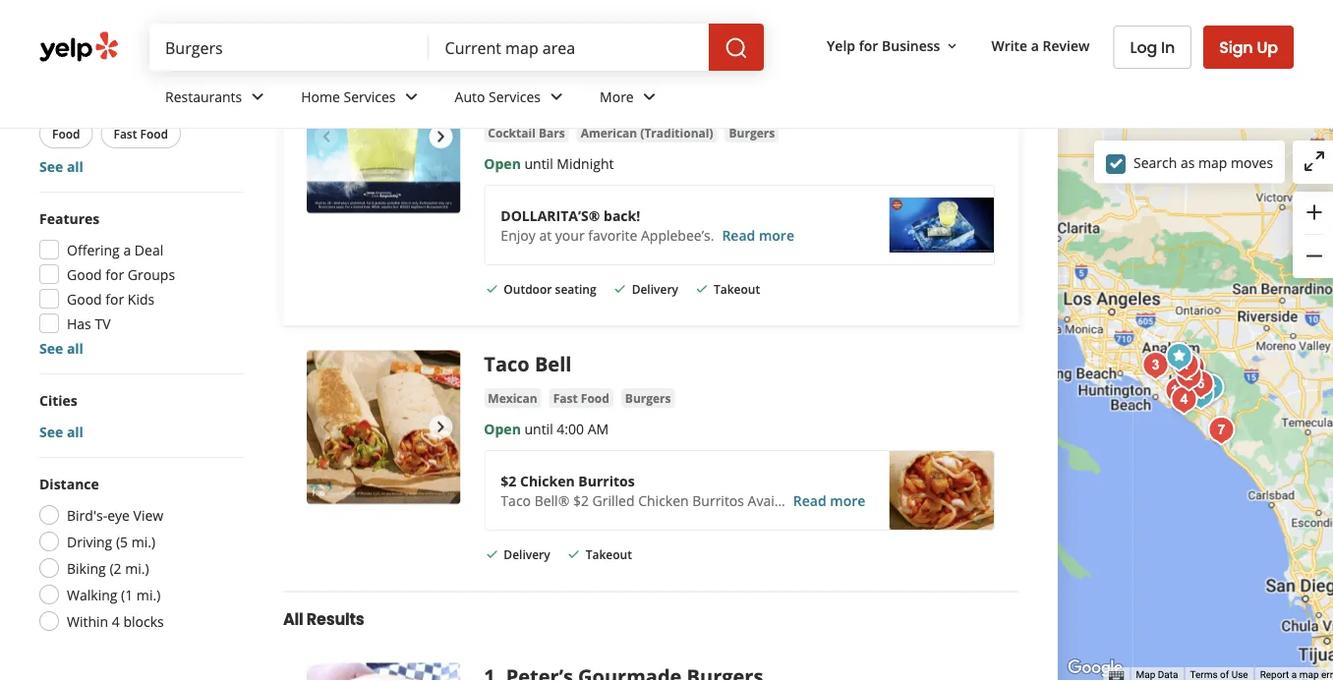 Task type: describe. For each thing, give the bounding box(es) containing it.
(traditional)
[[640, 125, 713, 141]]

see all button for category
[[39, 157, 83, 175]]

firehouse subs image
[[1181, 376, 1221, 415]]

sign
[[1219, 36, 1253, 58]]

back!
[[604, 206, 640, 225]]

of
[[1220, 669, 1229, 681]]

next image
[[429, 416, 453, 440]]

(1
[[121, 585, 133, 604]]

3 see from the top
[[39, 422, 63, 441]]

for for kids
[[106, 290, 124, 308]]

fast food for topmost fast food button
[[114, 125, 168, 142]]

0 vertical spatial $2
[[501, 472, 516, 491]]

mi.) for walking (1 mi.)
[[137, 585, 161, 604]]

cocktail bars
[[488, 125, 565, 141]]

read inside the dollarita's® back! enjoy at your favorite applebee's. read more
[[722, 226, 755, 245]]

enjoy
[[501, 226, 536, 245]]

1 horizontal spatial read
[[793, 491, 826, 510]]

dollarita's®
[[501, 206, 600, 225]]

hole in the wall burger image
[[1191, 369, 1230, 408]]

auto services
[[455, 87, 541, 106]]

mi.) for driving (5 mi.)
[[131, 532, 155, 551]]

the cut image
[[1169, 357, 1209, 396]]

good for good for kids
[[67, 290, 102, 308]]

american
[[581, 125, 637, 141]]

cocktail bars button
[[484, 123, 569, 143]]

cocktail bars link
[[484, 123, 569, 143]]

a for offering
[[123, 240, 131, 259]]

applebee's grill + bar image
[[1160, 337, 1199, 377]]

as
[[1181, 153, 1195, 172]]

+
[[641, 60, 652, 87]]

map data
[[1136, 669, 1178, 681]]

available
[[748, 491, 805, 510]]

sponsored
[[283, 6, 368, 28]]

driving
[[67, 532, 112, 551]]

moves
[[1231, 153, 1273, 172]]

applebee's.
[[641, 226, 714, 245]]

sign up link
[[1203, 26, 1294, 69]]

1 vertical spatial chicken
[[638, 491, 689, 510]]

delivery for delivery 16 checkmark v2 image
[[632, 282, 678, 298]]

bell®
[[534, 491, 569, 510]]

until for applebee's
[[524, 154, 553, 173]]

hopdoddy burger bar image
[[1172, 348, 1212, 387]]

16 checkmark v2 image for outdoor seating
[[484, 282, 500, 297]]

yelp for business button
[[819, 28, 968, 63]]

open until midnight
[[484, 154, 614, 173]]

terms of use
[[1190, 669, 1248, 681]]

takeout for 16 checkmark v2 icon to the right
[[714, 282, 760, 298]]

outdoor
[[504, 282, 552, 298]]

peter's gourmade burgers image
[[1166, 346, 1206, 385]]

cocktail
[[488, 125, 536, 141]]

delivery for left 16 checkmark v2 icon
[[504, 547, 550, 563]]

business
[[882, 36, 940, 55]]

group containing cities
[[39, 390, 244, 441]]

bunz image
[[1136, 346, 1175, 385]]

taco bell
[[484, 351, 571, 378]]

burgers for american (traditional)
[[729, 125, 775, 141]]

see all button for features
[[39, 339, 83, 357]]

for for business
[[859, 36, 878, 55]]

cities
[[39, 391, 77, 409]]

16 info v2 image
[[433, 8, 449, 24]]

biking (2 mi.)
[[67, 559, 149, 578]]

home services
[[301, 87, 396, 106]]

auto services link
[[439, 71, 584, 128]]

0 horizontal spatial taco bell image
[[307, 351, 460, 505]]

group containing category
[[35, 50, 244, 176]]

deal
[[135, 240, 163, 259]]

kids
[[128, 290, 155, 308]]

zoom out image
[[1303, 244, 1326, 268]]

keyboard shortcuts image
[[1108, 671, 1124, 681]]

0 vertical spatial fast
[[114, 125, 137, 142]]

2.8
[[598, 93, 618, 111]]

slideshow element for taco bell
[[307, 351, 460, 505]]

24 chevron down v2 image for home services
[[400, 85, 423, 109]]

services for home services
[[344, 87, 396, 106]]

see all for category
[[39, 157, 83, 175]]

all results
[[283, 609, 364, 631]]

offering
[[67, 240, 120, 259]]

american (traditional) button
[[577, 123, 717, 143]]

report
[[1260, 669, 1289, 681]]

(2
[[110, 559, 121, 578]]

sponsored results
[[283, 6, 429, 28]]

blocks
[[123, 612, 164, 631]]

applebee's grill + bar image
[[307, 60, 460, 214]]

grilled
[[592, 491, 635, 510]]

auto
[[455, 87, 485, 106]]

slideshow element for applebee's grill + bar
[[307, 60, 460, 214]]

google image
[[1063, 656, 1128, 681]]

16 checkmark v2 image for delivery
[[612, 282, 628, 297]]

see for category
[[39, 157, 63, 175]]

seating
[[555, 282, 596, 298]]

log in
[[1130, 36, 1175, 58]]

fast inside fast food link
[[553, 390, 578, 406]]

category
[[39, 51, 101, 69]]

walking
[[67, 585, 117, 604]]

applebee's grill + bar
[[484, 60, 692, 87]]

more link
[[584, 71, 677, 128]]

groups
[[128, 265, 175, 284]]

all
[[283, 609, 303, 631]]

review
[[1043, 36, 1090, 55]]

takeout for middle 16 checkmark v2 icon
[[586, 547, 632, 563]]

yelp for business
[[827, 36, 940, 55]]

restaurants for restaurants link
[[165, 87, 242, 106]]

2.8 star rating image
[[484, 94, 590, 114]]

previous image
[[315, 416, 338, 440]]

home
[[301, 87, 340, 106]]

write a review link
[[983, 28, 1098, 63]]

am
[[588, 420, 609, 438]]

more
[[600, 87, 634, 106]]

food inside button
[[52, 125, 80, 142]]

terms of use link
[[1190, 669, 1248, 681]]

map data button
[[1136, 668, 1178, 681]]

the stand - american classics redefined image
[[1174, 360, 1214, 399]]

sign up
[[1219, 36, 1278, 58]]

burgers link for fast food
[[621, 389, 675, 408]]

next image
[[429, 125, 453, 149]]

burnt crumbs image
[[1181, 365, 1221, 404]]

none field near
[[445, 36, 693, 58]]

1 horizontal spatial fast food button
[[549, 389, 613, 408]]

1 horizontal spatial food
[[140, 125, 168, 142]]

business categories element
[[149, 71, 1294, 128]]

good for kids
[[67, 290, 155, 308]]

mexican button
[[484, 389, 541, 408]]

for for groups
[[106, 265, 124, 284]]

within 4 blocks
[[67, 612, 164, 631]]

terms
[[1190, 669, 1218, 681]]

0 vertical spatial fast food button
[[101, 119, 181, 148]]

4:00
[[557, 420, 584, 438]]

write a review
[[991, 36, 1090, 55]]

features
[[39, 209, 100, 228]]

24 chevron down v2 image for more
[[638, 85, 661, 109]]

good for good for groups
[[67, 265, 102, 284]]



Task type: locate. For each thing, give the bounding box(es) containing it.
none field down sponsored
[[165, 36, 413, 58]]

all for features
[[67, 339, 83, 357]]

0 vertical spatial takeout
[[714, 282, 760, 298]]

chicken up bell®
[[520, 472, 575, 491]]

burgers link right (traditional)
[[725, 123, 779, 143]]

24 chevron down v2 image inside more 'link'
[[638, 85, 661, 109]]

all for category
[[67, 157, 83, 175]]

1 horizontal spatial takeout
[[714, 282, 760, 298]]

map
[[1136, 669, 1155, 681]]

0 vertical spatial map
[[1198, 153, 1227, 172]]

home services link
[[285, 71, 439, 128]]

0 horizontal spatial none field
[[165, 36, 413, 58]]

1 open from the top
[[484, 154, 521, 173]]

0 horizontal spatial $2
[[501, 472, 516, 491]]

2 vertical spatial see
[[39, 422, 63, 441]]

services for auto services
[[489, 87, 541, 106]]

1 16 checkmark v2 image from the left
[[484, 282, 500, 297]]

1 horizontal spatial fast food
[[553, 390, 609, 406]]

mi.) right (5 in the bottom left of the page
[[131, 532, 155, 551]]

all down has
[[67, 339, 83, 357]]

log
[[1130, 36, 1157, 58]]

1 horizontal spatial services
[[489, 87, 541, 106]]

0 vertical spatial all
[[67, 157, 83, 175]]

0 vertical spatial until
[[524, 154, 553, 173]]

all down "cities"
[[67, 422, 83, 441]]

burgers link right fast food link
[[621, 389, 675, 408]]

1 vertical spatial good
[[67, 290, 102, 308]]

mi.) for biking (2 mi.)
[[125, 559, 149, 578]]

denny's image
[[1189, 371, 1228, 410]]

delivery down bell®
[[504, 547, 550, 563]]

mi.) right the '(2'
[[125, 559, 149, 578]]

eye
[[107, 506, 130, 524]]

1 horizontal spatial burgers
[[729, 125, 775, 141]]

1 horizontal spatial 16 checkmark v2 image
[[612, 282, 628, 297]]

0 vertical spatial see all
[[39, 157, 83, 175]]

Find text field
[[165, 36, 413, 58]]

group
[[35, 50, 244, 176], [1293, 192, 1333, 278], [33, 208, 244, 358], [39, 390, 244, 441]]

fast food link
[[549, 389, 613, 408]]

restaurants link
[[149, 71, 285, 128]]

3 see all button from the top
[[39, 422, 83, 441]]

delivery
[[632, 282, 678, 298], [504, 547, 550, 563]]

bird's-
[[67, 506, 107, 524]]

$2
[[501, 472, 516, 491], [573, 491, 589, 510]]

search image
[[725, 36, 748, 60]]

2 see all from the top
[[39, 339, 83, 357]]

2 vertical spatial all
[[67, 422, 83, 441]]

burgers button for fast food
[[621, 389, 675, 408]]

24 chevron down v2 image inside restaurants link
[[246, 85, 270, 109]]

24 chevron down v2 image for auto services
[[545, 85, 568, 109]]

0 horizontal spatial chicken
[[520, 472, 575, 491]]

taco
[[484, 351, 530, 378], [501, 491, 531, 510]]

a right report
[[1292, 669, 1297, 681]]

$2 down $2 chicken burritos
[[573, 491, 589, 510]]

biking
[[67, 559, 106, 578]]

1 see all from the top
[[39, 157, 83, 175]]

none field find
[[165, 36, 413, 58]]

results
[[371, 6, 429, 28], [307, 609, 364, 631]]

24 chevron down v2 image
[[246, 85, 270, 109], [400, 85, 423, 109], [545, 85, 568, 109], [638, 85, 661, 109]]

2 vertical spatial see all
[[39, 422, 83, 441]]

grill
[[595, 60, 636, 87]]

0 horizontal spatial delivery
[[504, 547, 550, 563]]

read more
[[793, 491, 865, 510]]

0 horizontal spatial more
[[759, 226, 794, 245]]

1 vertical spatial open
[[484, 420, 521, 438]]

burritos up grilled
[[578, 472, 635, 491]]

results left 16 info v2 image at the left top of the page
[[371, 6, 429, 28]]

taco bell link
[[484, 351, 571, 378]]

1 vertical spatial burgers button
[[621, 389, 675, 408]]

1 horizontal spatial a
[[1031, 36, 1039, 55]]

0 vertical spatial fast food
[[114, 125, 168, 142]]

for inside button
[[859, 36, 878, 55]]

for down good for groups
[[106, 290, 124, 308]]

2 vertical spatial a
[[1292, 669, 1297, 681]]

all down the food button
[[67, 157, 83, 175]]

mi.)
[[131, 532, 155, 551], [125, 559, 149, 578], [137, 585, 161, 604]]

map for moves
[[1198, 153, 1227, 172]]

good up has tv in the left top of the page
[[67, 290, 102, 308]]

expand map image
[[1303, 149, 1326, 173]]

see all down the food button
[[39, 157, 83, 175]]

0 vertical spatial burgers
[[729, 125, 775, 141]]

taco bell image
[[307, 351, 460, 505], [1186, 369, 1225, 408]]

results for sponsored results
[[371, 6, 429, 28]]

yelp
[[827, 36, 855, 55]]

2 vertical spatial for
[[106, 290, 124, 308]]

restaurants inside button
[[130, 88, 199, 104]]

map left erro in the bottom right of the page
[[1299, 669, 1319, 681]]

1 vertical spatial map
[[1299, 669, 1319, 681]]

see for features
[[39, 339, 63, 357]]

bell
[[535, 351, 571, 378]]

0 horizontal spatial burritos
[[578, 472, 635, 491]]

1 horizontal spatial 16 checkmark v2 image
[[566, 547, 582, 563]]

16 checkmark v2 image
[[694, 282, 710, 297], [484, 547, 500, 563], [566, 547, 582, 563]]

none field up the applebee's grill + bar
[[445, 36, 693, 58]]

1 horizontal spatial none field
[[445, 36, 693, 58]]

restaurants button
[[117, 82, 212, 111]]

3 see all from the top
[[39, 422, 83, 441]]

1 vertical spatial more
[[830, 491, 865, 510]]

1 until from the top
[[524, 154, 553, 173]]

services right home
[[344, 87, 396, 106]]

1 services from the left
[[344, 87, 396, 106]]

2 none field from the left
[[445, 36, 693, 58]]

good for groups
[[67, 265, 175, 284]]

burritos left the available
[[692, 491, 744, 510]]

open for applebee's grill + bar
[[484, 154, 521, 173]]

16 checkmark v2 image
[[484, 282, 500, 297], [612, 282, 628, 297]]

2 until from the top
[[524, 420, 553, 438]]

1 vertical spatial fast food
[[553, 390, 609, 406]]

0 vertical spatial see
[[39, 157, 63, 175]]

takeout down the applebee's.
[[714, 282, 760, 298]]

see down the food button
[[39, 157, 63, 175]]

1 see from the top
[[39, 157, 63, 175]]

for right yelp
[[859, 36, 878, 55]]

mi.) right (1
[[137, 585, 161, 604]]

view
[[133, 506, 163, 524]]

services
[[344, 87, 396, 106], [489, 87, 541, 106]]

search as map moves
[[1133, 153, 1273, 172]]

burgers button
[[725, 123, 779, 143], [621, 389, 675, 408]]

map
[[1198, 153, 1227, 172], [1299, 669, 1319, 681]]

24 chevron down v2 image inside home services link
[[400, 85, 423, 109]]

0 vertical spatial burgers button
[[725, 123, 779, 143]]

taco bell® $2 grilled chicken burritos available now
[[501, 491, 838, 510]]

1 horizontal spatial map
[[1299, 669, 1319, 681]]

1 horizontal spatial taco bell image
[[1186, 369, 1225, 408]]

0 horizontal spatial results
[[307, 609, 364, 631]]

2 vertical spatial mi.)
[[137, 585, 161, 604]]

(5
[[116, 532, 128, 551]]

0 horizontal spatial 16 checkmark v2 image
[[484, 282, 500, 297]]

1 vertical spatial all
[[67, 339, 83, 357]]

more inside the dollarita's® back! enjoy at your favorite applebee's. read more
[[759, 226, 794, 245]]

services up cocktail
[[489, 87, 541, 106]]

food up am at the bottom left
[[581, 390, 609, 406]]

2 all from the top
[[67, 339, 83, 357]]

option group containing distance
[[33, 474, 244, 637]]

3 all from the top
[[67, 422, 83, 441]]

1 horizontal spatial burgers button
[[725, 123, 779, 143]]

use
[[1231, 669, 1248, 681]]

see all button down has
[[39, 339, 83, 357]]

group containing features
[[33, 208, 244, 358]]

a inside group
[[123, 240, 131, 259]]

1 vertical spatial burritos
[[692, 491, 744, 510]]

0 vertical spatial for
[[859, 36, 878, 55]]

1 vertical spatial taco
[[501, 491, 531, 510]]

2 horizontal spatial food
[[581, 390, 609, 406]]

see all down has
[[39, 339, 83, 357]]

food down restaurants button
[[140, 125, 168, 142]]

16 chevron down v2 image
[[944, 38, 960, 54]]

see up "cities"
[[39, 339, 63, 357]]

fast food inside group
[[114, 125, 168, 142]]

0 vertical spatial burgers link
[[725, 123, 779, 143]]

dollarita's® back! enjoy at your favorite applebee's. read more
[[501, 206, 794, 245]]

slideshow element
[[307, 60, 460, 214], [307, 351, 460, 505]]

2 see from the top
[[39, 339, 63, 357]]

see all for features
[[39, 339, 83, 357]]

american (traditional)
[[581, 125, 713, 141]]

fast food down restaurants button
[[114, 125, 168, 142]]

(511
[[621, 93, 649, 111]]

food down category
[[52, 125, 80, 142]]

fast down restaurants button
[[114, 125, 137, 142]]

2 24 chevron down v2 image from the left
[[400, 85, 423, 109]]

0 horizontal spatial burgers link
[[621, 389, 675, 408]]

favorite
[[588, 226, 637, 245]]

0 vertical spatial delivery
[[632, 282, 678, 298]]

offering a deal
[[67, 240, 163, 259]]

previous image
[[315, 125, 338, 149]]

0 vertical spatial see all button
[[39, 157, 83, 175]]

a left deal
[[123, 240, 131, 259]]

1 vertical spatial fast food button
[[549, 389, 613, 408]]

fast food button
[[101, 119, 181, 148], [549, 389, 613, 408]]

1 horizontal spatial $2
[[573, 491, 589, 510]]

fast
[[114, 125, 137, 142], [553, 390, 578, 406]]

burgers right fast food link
[[625, 390, 671, 406]]

bar
[[657, 60, 692, 87]]

1 horizontal spatial more
[[830, 491, 865, 510]]

hopdoddy burger bar image
[[1159, 372, 1198, 411]]

in
[[1161, 36, 1175, 58]]

restaurants for restaurants button
[[130, 88, 199, 104]]

open down cocktail
[[484, 154, 521, 173]]

1 vertical spatial read
[[793, 491, 826, 510]]

mexican
[[488, 390, 537, 406]]

results for all results
[[307, 609, 364, 631]]

report a map erro
[[1260, 669, 1333, 681]]

outdoor seating
[[504, 282, 596, 298]]

map for erro
[[1299, 669, 1319, 681]]

within
[[67, 612, 108, 631]]

1 vertical spatial fast
[[553, 390, 578, 406]]

results right the all
[[307, 609, 364, 631]]

at
[[539, 226, 552, 245]]

2 see all button from the top
[[39, 339, 83, 357]]

1 24 chevron down v2 image from the left
[[246, 85, 270, 109]]

0 horizontal spatial read
[[722, 226, 755, 245]]

taco for taco bell® $2 grilled chicken burritos available now
[[501, 491, 531, 510]]

1 slideshow element from the top
[[307, 60, 460, 214]]

burgers for fast food
[[625, 390, 671, 406]]

1 vertical spatial burgers link
[[621, 389, 675, 408]]

0 vertical spatial chicken
[[520, 472, 575, 491]]

None search field
[[149, 24, 768, 71]]

midnight
[[557, 154, 614, 173]]

a for write
[[1031, 36, 1039, 55]]

taco left bell®
[[501, 491, 531, 510]]

fast food button up the 4:00
[[549, 389, 613, 408]]

24 chevron down v2 image inside the auto services link
[[545, 85, 568, 109]]

until
[[524, 154, 553, 173], [524, 420, 553, 438]]

takeout down grilled
[[586, 547, 632, 563]]

takeout
[[714, 282, 760, 298], [586, 547, 632, 563]]

fast up the 4:00
[[553, 390, 578, 406]]

0 vertical spatial mi.)
[[131, 532, 155, 551]]

1 vertical spatial see all
[[39, 339, 83, 357]]

burgers button for american (traditional)
[[725, 123, 779, 143]]

option group
[[33, 474, 244, 637]]

report a map erro link
[[1260, 669, 1333, 681]]

delivery down the applebee's.
[[632, 282, 678, 298]]

1 none field from the left
[[165, 36, 413, 58]]

a right write
[[1031, 36, 1039, 55]]

burgers button right (traditional)
[[725, 123, 779, 143]]

0 horizontal spatial 16 checkmark v2 image
[[484, 547, 500, 563]]

good down offering
[[67, 265, 102, 284]]

see all button down "cities"
[[39, 422, 83, 441]]

see all
[[39, 157, 83, 175], [39, 339, 83, 357], [39, 422, 83, 441]]

1 horizontal spatial results
[[371, 6, 429, 28]]

0 vertical spatial open
[[484, 154, 521, 173]]

american grub image
[[1167, 344, 1207, 383]]

taco up mexican
[[484, 351, 530, 378]]

1 vertical spatial $2
[[573, 491, 589, 510]]

burgers link for american (traditional)
[[725, 123, 779, 143]]

burgers
[[729, 125, 775, 141], [625, 390, 671, 406]]

for
[[859, 36, 878, 55], [106, 265, 124, 284], [106, 290, 124, 308]]

1 vertical spatial results
[[307, 609, 364, 631]]

1 horizontal spatial chicken
[[638, 491, 689, 510]]

1 vertical spatial see
[[39, 339, 63, 357]]

for down offering a deal
[[106, 265, 124, 284]]

driving (5 mi.)
[[67, 532, 155, 551]]

crystal cove shake shack image
[[1164, 380, 1204, 420]]

2 16 checkmark v2 image from the left
[[612, 282, 628, 297]]

16 checkmark v2 image right seating
[[612, 282, 628, 297]]

see all down "cities"
[[39, 422, 83, 441]]

1 vertical spatial a
[[123, 240, 131, 259]]

0 horizontal spatial map
[[1198, 153, 1227, 172]]

american (traditional) link
[[577, 123, 717, 143]]

0 vertical spatial burritos
[[578, 472, 635, 491]]

16 checkmark v2 image left outdoor
[[484, 282, 500, 297]]

1 horizontal spatial burgers link
[[725, 123, 779, 143]]

walking (1 mi.)
[[67, 585, 161, 604]]

0 vertical spatial results
[[371, 6, 429, 28]]

tv
[[95, 314, 111, 333]]

burgers button right fast food link
[[621, 389, 675, 408]]

see down "cities"
[[39, 422, 63, 441]]

2.8 (511 reviews)
[[598, 93, 705, 111]]

2 horizontal spatial a
[[1292, 669, 1297, 681]]

0 horizontal spatial takeout
[[586, 547, 632, 563]]

map right as
[[1198, 153, 1227, 172]]

2 open from the top
[[484, 420, 521, 438]]

1 see all button from the top
[[39, 157, 83, 175]]

fast food for the rightmost fast food button
[[553, 390, 609, 406]]

1 good from the top
[[67, 265, 102, 284]]

map region
[[881, 6, 1333, 681]]

burritos
[[578, 472, 635, 491], [692, 491, 744, 510]]

applebee's
[[484, 60, 590, 87]]

1 vertical spatial mi.)
[[125, 559, 149, 578]]

2 horizontal spatial 16 checkmark v2 image
[[694, 282, 710, 297]]

taco for taco bell
[[484, 351, 530, 378]]

bars
[[539, 125, 565, 141]]

1 vertical spatial takeout
[[586, 547, 632, 563]]

until for taco
[[524, 420, 553, 438]]

1 vertical spatial delivery
[[504, 547, 550, 563]]

$2 chicken burritos
[[501, 472, 635, 491]]

3 24 chevron down v2 image from the left
[[545, 85, 568, 109]]

applebee's grill + bar link
[[484, 60, 692, 87]]

1 vertical spatial for
[[106, 265, 124, 284]]

2 slideshow element from the top
[[307, 351, 460, 505]]

0 vertical spatial read
[[722, 226, 755, 245]]

1 horizontal spatial delivery
[[632, 282, 678, 298]]

2 good from the top
[[67, 290, 102, 308]]

0 vertical spatial taco
[[484, 351, 530, 378]]

0 vertical spatial slideshow element
[[307, 60, 460, 214]]

zoom in image
[[1303, 200, 1326, 224]]

a for report
[[1292, 669, 1297, 681]]

4 24 chevron down v2 image from the left
[[638, 85, 661, 109]]

0 vertical spatial good
[[67, 265, 102, 284]]

bird's-eye view
[[67, 506, 163, 524]]

1 vertical spatial until
[[524, 420, 553, 438]]

restaurants inside business categories element
[[165, 87, 242, 106]]

distance
[[39, 474, 99, 493]]

fast food button down restaurants button
[[101, 119, 181, 148]]

0 vertical spatial more
[[759, 226, 794, 245]]

2 vertical spatial see all button
[[39, 422, 83, 441]]

$2 down open until 4:00 am
[[501, 472, 516, 491]]

burgers right (traditional)
[[729, 125, 775, 141]]

fast food
[[114, 125, 168, 142], [553, 390, 609, 406]]

1 all from the top
[[67, 157, 83, 175]]

now
[[809, 491, 838, 510]]

0 horizontal spatial fast food button
[[101, 119, 181, 148]]

see all button down the food button
[[39, 157, 83, 175]]

mexican link
[[484, 389, 541, 408]]

2 services from the left
[[489, 87, 541, 106]]

0 horizontal spatial food
[[52, 125, 80, 142]]

1 horizontal spatial fast
[[553, 390, 578, 406]]

0 vertical spatial a
[[1031, 36, 1039, 55]]

open for taco bell
[[484, 420, 521, 438]]

a inside write a review link
[[1031, 36, 1039, 55]]

chicken right grilled
[[638, 491, 689, 510]]

Near text field
[[445, 36, 693, 58]]

1 horizontal spatial burritos
[[692, 491, 744, 510]]

up
[[1257, 36, 1278, 58]]

until left the 4:00
[[524, 420, 553, 438]]

burgers link
[[725, 123, 779, 143], [621, 389, 675, 408]]

None field
[[165, 36, 413, 58], [445, 36, 693, 58]]

has tv
[[67, 314, 111, 333]]

open down mexican button
[[484, 420, 521, 438]]

fast food up the 4:00
[[553, 390, 609, 406]]

until down cocktail bars button
[[524, 154, 553, 173]]

1 vertical spatial slideshow element
[[307, 351, 460, 505]]

24 chevron down v2 image for restaurants
[[246, 85, 270, 109]]

the riders club cafe image
[[1202, 411, 1241, 450]]



Task type: vqa. For each thing, say whether or not it's contained in the screenshot.
"24 marker v2" image on the left of the page
no



